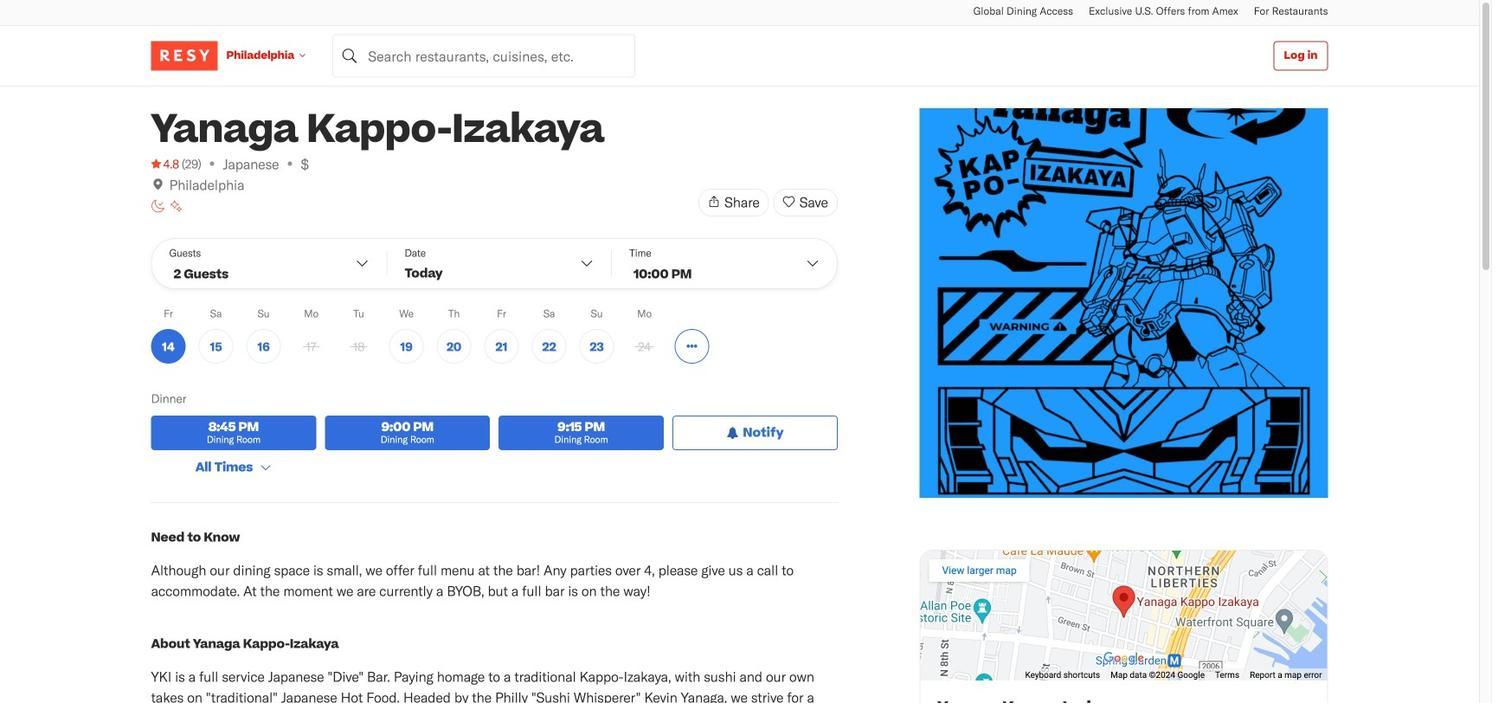 Task type: vqa. For each thing, say whether or not it's contained in the screenshot.
4.9 out of 5 stars icon
no



Task type: locate. For each thing, give the bounding box(es) containing it.
Search restaurants, cuisines, etc. text field
[[333, 34, 636, 77]]

None field
[[333, 34, 636, 77]]

4.8 out of 5 stars image
[[151, 155, 179, 172]]



